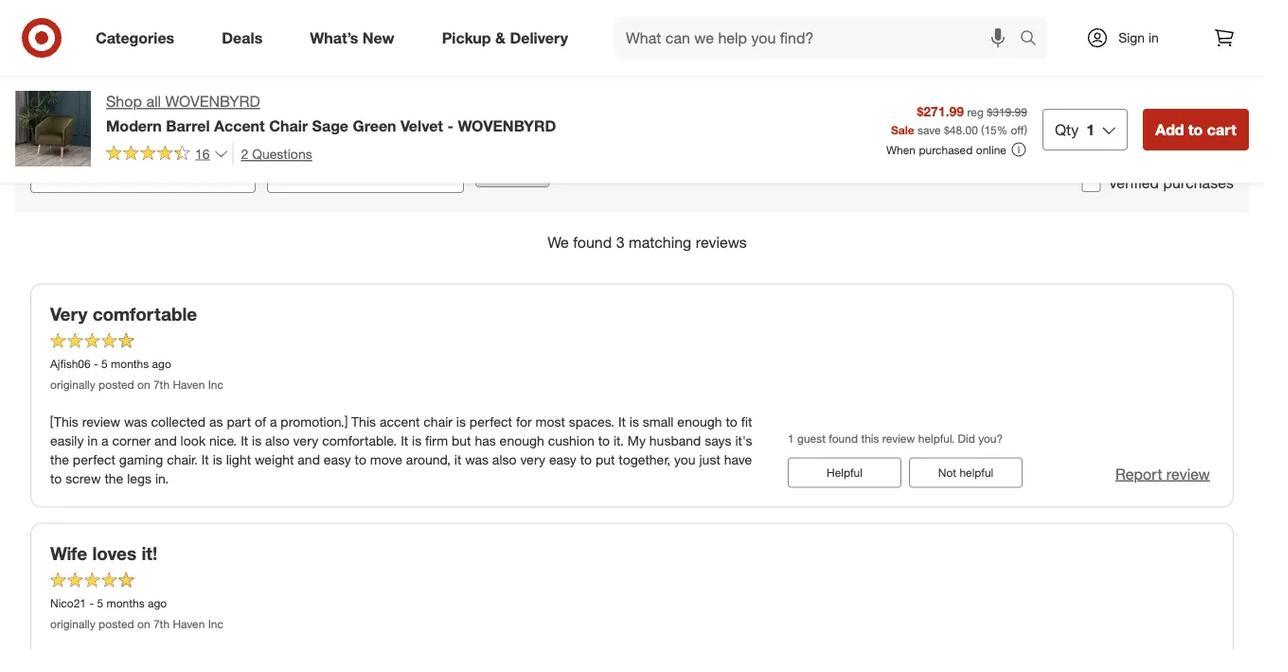 Task type: vqa. For each thing, say whether or not it's contained in the screenshot.
the topmost inc
yes



Task type: describe. For each thing, give the bounding box(es) containing it.
3
[[616, 234, 625, 252]]

search button
[[1012, 17, 1057, 63]]

to down comfortable.
[[355, 452, 367, 468]]

color button
[[764, 54, 835, 96]]

1 horizontal spatial review
[[883, 432, 915, 446]]

it.
[[614, 433, 624, 449]]

husband
[[650, 433, 701, 449]]

fit
[[643, 67, 658, 83]]

pickup & delivery link
[[426, 17, 592, 59]]

legs
[[127, 471, 152, 487]]

posted for nico21
[[99, 617, 134, 632]]

1 horizontal spatial and
[[298, 452, 320, 468]]

weight
[[255, 452, 294, 468]]

sale
[[891, 122, 915, 137]]

to left it.
[[598, 433, 610, 449]]

part
[[227, 414, 251, 430]]

what's new link
[[294, 17, 418, 59]]

all
[[146, 92, 161, 111]]

inc for nico21 - 5 months ago originally posted on 7th haven inc
[[208, 617, 223, 632]]

review for [this
[[82, 414, 120, 430]]

modern
[[106, 116, 162, 135]]

did
[[958, 432, 975, 446]]

search
[[1012, 30, 1057, 49]]

matching
[[629, 234, 692, 252]]

collected
[[151, 414, 206, 430]]

sturdy
[[555, 67, 593, 83]]

helpful
[[960, 466, 994, 481]]

16 link
[[106, 143, 229, 166]]

helpful button
[[788, 458, 902, 489]]

is up my
[[630, 414, 639, 430]]

comfortable
[[92, 304, 197, 326]]

ajfish06
[[50, 358, 91, 372]]

when
[[886, 142, 916, 157]]

just
[[699, 452, 721, 468]]

1 vertical spatial wovenbyrd
[[458, 116, 556, 135]]

7th for nico21 - 5 months ago originally posted on 7th haven inc
[[153, 617, 170, 632]]

0 vertical spatial in
[[1149, 29, 1159, 46]]

very comfortable
[[50, 304, 197, 326]]

is down of
[[252, 433, 262, 449]]

2 easy from the left
[[549, 452, 577, 468]]

$271.99 reg $319.99 sale save $ 48.00 ( 15 % off )
[[891, 103, 1028, 137]]

green
[[353, 116, 396, 135]]

deals link
[[206, 17, 286, 59]]

2
[[241, 145, 248, 162]]

delivery
[[510, 28, 568, 47]]

1 vertical spatial was
[[465, 452, 489, 468]]

photos
[[1143, 149, 1190, 167]]

wife loves it!
[[50, 544, 157, 565]]

haven for ajfish06 - 5 months ago originally posted on 7th haven inc
[[173, 378, 205, 392]]

report review
[[1116, 465, 1210, 484]]

[this
[[50, 414, 78, 430]]

not helpful
[[938, 466, 994, 481]]

helpful.
[[918, 432, 955, 446]]

size button
[[689, 54, 752, 96]]

categories link
[[80, 17, 198, 59]]

reviews
[[553, 11, 624, 33]]

to left fit
[[726, 414, 738, 430]]

- inside shop all wovenbyrd modern barrel accent chair sage green velvet - wovenbyrd
[[447, 116, 454, 135]]

accent
[[214, 116, 265, 135]]

new
[[363, 28, 395, 47]]

%
[[997, 122, 1008, 137]]

16
[[195, 145, 210, 162]]

comfort
[[451, 67, 503, 83]]

1 vertical spatial 1
[[788, 432, 794, 446]]

not helpful button
[[909, 458, 1023, 489]]

&
[[495, 28, 506, 47]]

pickup
[[442, 28, 491, 47]]

0 vertical spatial found
[[573, 234, 612, 252]]

shop all wovenbyrd modern barrel accent chair sage green velvet - wovenbyrd
[[106, 92, 556, 135]]

nico21 - 5 months ago originally posted on 7th haven inc
[[50, 597, 223, 632]]

what's new
[[310, 28, 395, 47]]

but
[[452, 433, 471, 449]]

sturdy button
[[535, 54, 613, 96]]

1 vertical spatial a
[[101, 433, 109, 449]]

ajfish06 - 5 months ago originally posted on 7th haven inc
[[50, 358, 223, 392]]

reviews
[[696, 234, 747, 252]]

is left firm
[[412, 433, 422, 449]]

inc for ajfish06 - 5 months ago originally posted on 7th haven inc
[[208, 378, 223, 392]]

sign in
[[1119, 29, 1159, 46]]

[this review was collected as part of a promotion.] this accent chair is perfect for most spaces. it is small enough to fit easily in a corner and look nice. it is also very comfortable. it is firm but has enough cushion to it. my husband says it's the perfect gaming chair. it is light weight and easy to move around, it was also very easy to put together, you just have to screw the legs in.
[[50, 414, 753, 487]]

$271.99
[[917, 103, 964, 119]]

on for nico21
[[137, 617, 150, 632]]

1 horizontal spatial 1
[[1087, 120, 1095, 139]]

$
[[944, 122, 950, 137]]

it down look
[[201, 452, 209, 468]]

sign in link
[[1070, 17, 1189, 59]]

verified purchases
[[1109, 174, 1234, 193]]

guest
[[797, 432, 826, 446]]

is up the but
[[456, 414, 466, 430]]

as
[[209, 414, 223, 430]]

- for nico21 - 5 months ago originally posted on 7th haven inc
[[89, 597, 94, 612]]

it down accent
[[401, 433, 408, 449]]

to left put
[[580, 452, 592, 468]]

with photos
[[1109, 149, 1190, 167]]

ago for ajfish06 - 5 months ago originally posted on 7th haven inc
[[152, 358, 171, 372]]

firm
[[425, 433, 448, 449]]

of
[[255, 414, 266, 430]]

spaces.
[[569, 414, 615, 430]]

1 horizontal spatial also
[[492, 452, 517, 468]]

cushion
[[548, 433, 595, 449]]

months for nico21
[[106, 597, 145, 612]]

image of modern barrel accent chair sage green velvet - wovenbyrd image
[[15, 91, 91, 167]]

for
[[516, 414, 532, 430]]

comfortable.
[[322, 433, 397, 449]]

pickup & delivery
[[442, 28, 568, 47]]

what's
[[310, 28, 358, 47]]



Task type: locate. For each thing, give the bounding box(es) containing it.
What can we help you find? suggestions appear below search field
[[615, 17, 1025, 59]]

5 right nico21
[[97, 597, 103, 612]]

1 7th from the top
[[153, 378, 170, 392]]

save
[[918, 122, 941, 137]]

found left this
[[829, 432, 858, 446]]

1 horizontal spatial found
[[829, 432, 858, 446]]

fit
[[741, 414, 752, 430]]

- inside nico21 - 5 months ago originally posted on 7th haven inc
[[89, 597, 94, 612]]

ago for nico21 - 5 months ago originally posted on 7th haven inc
[[148, 597, 167, 612]]

originally for nico21
[[50, 617, 95, 632]]

categories
[[96, 28, 174, 47]]

you
[[674, 452, 696, 468]]

0 horizontal spatial also
[[265, 433, 290, 449]]

it!
[[141, 544, 157, 565]]

With photos checkbox
[[1082, 149, 1101, 167]]

a right of
[[270, 414, 277, 430]]

7th down "it!" on the bottom
[[153, 617, 170, 632]]

7th
[[153, 378, 170, 392], [153, 617, 170, 632]]

size
[[708, 67, 733, 83]]

accent
[[380, 414, 420, 430]]

loves
[[92, 544, 136, 565]]

2 horizontal spatial review
[[1167, 465, 1210, 484]]

1 horizontal spatial a
[[270, 414, 277, 430]]

also
[[265, 433, 290, 449], [492, 452, 517, 468]]

1 horizontal spatial enough
[[678, 414, 722, 430]]

months inside nico21 - 5 months ago originally posted on 7th haven inc
[[106, 597, 145, 612]]

easy
[[324, 452, 351, 468], [549, 452, 577, 468]]

wovenbyrd up barrel
[[165, 92, 260, 111]]

1 vertical spatial originally
[[50, 617, 95, 632]]

-
[[447, 116, 454, 135], [94, 358, 98, 372], [89, 597, 94, 612]]

7th inside nico21 - 5 months ago originally posted on 7th haven inc
[[153, 617, 170, 632]]

color
[[783, 67, 815, 83]]

originally for ajfish06
[[50, 378, 95, 392]]

5 inside nico21 - 5 months ago originally posted on 7th haven inc
[[97, 597, 103, 612]]

2 vertical spatial -
[[89, 597, 94, 612]]

corner
[[112, 433, 151, 449]]

months inside ajfish06 - 5 months ago originally posted on 7th haven inc
[[111, 358, 149, 372]]

1 vertical spatial months
[[106, 597, 145, 612]]

1 right qty
[[1087, 120, 1095, 139]]

0 vertical spatial very
[[293, 433, 318, 449]]

this
[[861, 432, 879, 446]]

1 vertical spatial on
[[137, 617, 150, 632]]

48.00
[[950, 122, 978, 137]]

0 horizontal spatial was
[[124, 414, 147, 430]]

on inside nico21 - 5 months ago originally posted on 7th haven inc
[[137, 617, 150, 632]]

0 horizontal spatial easy
[[324, 452, 351, 468]]

0 horizontal spatial review
[[82, 414, 120, 430]]

to left screw
[[50, 471, 62, 487]]

nico21
[[50, 597, 86, 612]]

- right ajfish06
[[94, 358, 98, 372]]

shop
[[106, 92, 142, 111]]

the left legs
[[105, 471, 123, 487]]

and down collected
[[154, 433, 177, 449]]

0 horizontal spatial 1
[[788, 432, 794, 446]]

originally inside ajfish06 - 5 months ago originally posted on 7th haven inc
[[50, 378, 95, 392]]

is
[[456, 414, 466, 430], [630, 414, 639, 430], [252, 433, 262, 449], [412, 433, 422, 449], [213, 452, 222, 468]]

)
[[1024, 122, 1028, 137]]

2 questions
[[241, 145, 312, 162]]

0 horizontal spatial in
[[87, 433, 98, 449]]

posted down loves
[[99, 617, 134, 632]]

1 vertical spatial and
[[298, 452, 320, 468]]

on down "it!" on the bottom
[[137, 617, 150, 632]]

0 horizontal spatial found
[[573, 234, 612, 252]]

also down has
[[492, 452, 517, 468]]

we found 3 matching reviews
[[548, 234, 747, 252]]

0 vertical spatial 5
[[101, 358, 108, 372]]

1 posted from the top
[[99, 378, 134, 392]]

found left 3
[[573, 234, 612, 252]]

0 vertical spatial the
[[50, 452, 69, 468]]

1 vertical spatial the
[[105, 471, 123, 487]]

2 originally from the top
[[50, 617, 95, 632]]

posted up corner
[[99, 378, 134, 392]]

review inside report review button
[[1167, 465, 1210, 484]]

0 vertical spatial inc
[[208, 378, 223, 392]]

1 vertical spatial enough
[[500, 433, 544, 449]]

on for ajfish06
[[137, 378, 150, 392]]

and right the weight
[[298, 452, 320, 468]]

was up corner
[[124, 414, 147, 430]]

chair.
[[167, 452, 198, 468]]

2 posted from the top
[[99, 617, 134, 632]]

posted inside nico21 - 5 months ago originally posted on 7th haven inc
[[99, 617, 134, 632]]

0 vertical spatial was
[[124, 414, 147, 430]]

1 vertical spatial also
[[492, 452, 517, 468]]

1 vertical spatial 7th
[[153, 617, 170, 632]]

enough down for at the bottom left of page
[[500, 433, 544, 449]]

1 inc from the top
[[208, 378, 223, 392]]

0 horizontal spatial perfect
[[73, 452, 116, 468]]

ago
[[152, 358, 171, 372], [148, 597, 167, 612]]

gaming
[[119, 452, 163, 468]]

add to cart
[[1156, 120, 1237, 139]]

1 vertical spatial in
[[87, 433, 98, 449]]

0 vertical spatial perfect
[[470, 414, 512, 430]]

5 right ajfish06
[[101, 358, 108, 372]]

review right this
[[883, 432, 915, 446]]

is down nice.
[[213, 452, 222, 468]]

1 horizontal spatial very
[[520, 452, 546, 468]]

review for report
[[1167, 465, 1210, 484]]

review
[[82, 414, 120, 430], [883, 432, 915, 446], [1167, 465, 1210, 484]]

0 vertical spatial enough
[[678, 414, 722, 430]]

enough
[[678, 414, 722, 430], [500, 433, 544, 449]]

1 left guest
[[788, 432, 794, 446]]

1 horizontal spatial easy
[[549, 452, 577, 468]]

1 vertical spatial perfect
[[73, 452, 116, 468]]

verified
[[1109, 174, 1159, 193]]

1 vertical spatial 5
[[97, 597, 103, 612]]

0 vertical spatial originally
[[50, 378, 95, 392]]

- for ajfish06 - 5 months ago originally posted on 7th haven inc
[[94, 358, 98, 372]]

1 guest found this review helpful. did you?
[[788, 432, 1003, 446]]

1 on from the top
[[137, 378, 150, 392]]

1 vertical spatial review
[[883, 432, 915, 446]]

5 for ajfish06
[[101, 358, 108, 372]]

0 vertical spatial a
[[270, 414, 277, 430]]

promotion.]
[[281, 414, 348, 430]]

0 vertical spatial haven
[[173, 378, 205, 392]]

on inside ajfish06 - 5 months ago originally posted on 7th haven inc
[[137, 378, 150, 392]]

enough up says
[[678, 414, 722, 430]]

0 vertical spatial 7th
[[153, 378, 170, 392]]

chair
[[424, 414, 453, 430]]

0 vertical spatial on
[[137, 378, 150, 392]]

review right report
[[1167, 465, 1210, 484]]

easy down cushion
[[549, 452, 577, 468]]

5 inside ajfish06 - 5 months ago originally posted on 7th haven inc
[[101, 358, 108, 372]]

ago inside ajfish06 - 5 months ago originally posted on 7th haven inc
[[152, 358, 171, 372]]

15
[[984, 122, 997, 137]]

on
[[137, 378, 150, 392], [137, 617, 150, 632]]

ago inside nico21 - 5 months ago originally posted on 7th haven inc
[[148, 597, 167, 612]]

nice.
[[209, 433, 237, 449]]

1 vertical spatial -
[[94, 358, 98, 372]]

originally inside nico21 - 5 months ago originally posted on 7th haven inc
[[50, 617, 95, 632]]

in right sign
[[1149, 29, 1159, 46]]

0 vertical spatial wovenbyrd
[[165, 92, 260, 111]]

1 vertical spatial haven
[[173, 617, 205, 632]]

in.
[[155, 471, 169, 487]]

it down part
[[241, 433, 248, 449]]

we
[[548, 234, 569, 252]]

inc
[[208, 378, 223, 392], [208, 617, 223, 632]]

it
[[618, 414, 626, 430], [241, 433, 248, 449], [401, 433, 408, 449], [201, 452, 209, 468]]

7th up collected
[[153, 378, 170, 392]]

2 7th from the top
[[153, 617, 170, 632]]

in right easily
[[87, 433, 98, 449]]

0 vertical spatial -
[[447, 116, 454, 135]]

ago down comfortable
[[152, 358, 171, 372]]

originally down nico21
[[50, 617, 95, 632]]

purchased
[[919, 142, 973, 157]]

1 easy from the left
[[324, 452, 351, 468]]

it up it.
[[618, 414, 626, 430]]

- inside ajfish06 - 5 months ago originally posted on 7th haven inc
[[94, 358, 98, 372]]

very down for at the bottom left of page
[[520, 452, 546, 468]]

deals
[[222, 28, 263, 47]]

report review button
[[1116, 464, 1210, 486]]

1 vertical spatial very
[[520, 452, 546, 468]]

0 horizontal spatial a
[[101, 433, 109, 449]]

0 horizontal spatial enough
[[500, 433, 544, 449]]

7th inside ajfish06 - 5 months ago originally posted on 7th haven inc
[[153, 378, 170, 392]]

screw
[[66, 471, 101, 487]]

to right related
[[694, 11, 711, 33]]

posted for ajfish06
[[99, 378, 134, 392]]

sage
[[312, 116, 349, 135]]

cart
[[1207, 120, 1237, 139]]

report
[[1116, 465, 1163, 484]]

the down easily
[[50, 452, 69, 468]]

says
[[705, 433, 732, 449]]

move
[[370, 452, 402, 468]]

off
[[1011, 122, 1024, 137]]

easy down comfortable.
[[324, 452, 351, 468]]

velvet
[[401, 116, 443, 135]]

$319.99
[[987, 105, 1028, 119]]

7th for ajfish06 - 5 months ago originally posted on 7th haven inc
[[153, 378, 170, 392]]

inc inside nico21 - 5 months ago originally posted on 7th haven inc
[[208, 617, 223, 632]]

2 vertical spatial review
[[1167, 465, 1210, 484]]

wovenbyrd down comfort button at the top
[[458, 116, 556, 135]]

fit button
[[624, 54, 677, 96]]

put
[[596, 452, 615, 468]]

in inside [this review was collected as part of a promotion.] this accent chair is perfect for most spaces. it is small enough to fit easily in a corner and look nice. it is also very comfortable. it is firm but has enough cushion to it. my husband says it's the perfect gaming chair. it is light weight and easy to move around, it was also very easy to put together, you just have to screw the legs in.
[[87, 433, 98, 449]]

1 originally from the top
[[50, 378, 95, 392]]

posted inside ajfish06 - 5 months ago originally posted on 7th haven inc
[[99, 378, 134, 392]]

haven inside ajfish06 - 5 months ago originally posted on 7th haven inc
[[173, 378, 205, 392]]

originally
[[50, 378, 95, 392], [50, 617, 95, 632]]

very down promotion.]
[[293, 433, 318, 449]]

perfect up has
[[470, 414, 512, 430]]

a left corner
[[101, 433, 109, 449]]

qty 1
[[1055, 120, 1095, 139]]

questions
[[252, 145, 312, 162]]

qty
[[1055, 120, 1079, 139]]

1 horizontal spatial wovenbyrd
[[458, 116, 556, 135]]

2 haven from the top
[[173, 617, 205, 632]]

online
[[976, 142, 1007, 157]]

0 vertical spatial ago
[[152, 358, 171, 372]]

months down loves
[[106, 597, 145, 612]]

was right it
[[465, 452, 489, 468]]

0 horizontal spatial wovenbyrd
[[165, 92, 260, 111]]

review inside [this review was collected as part of a promotion.] this accent chair is perfect for most spaces. it is small enough to fit easily in a corner and look nice. it is also very comfortable. it is firm but has enough cushion to it. my husband says it's the perfect gaming chair. it is light weight and easy to move around, it was also very easy to put together, you just have to screw the legs in.
[[82, 414, 120, 430]]

1 horizontal spatial the
[[105, 471, 123, 487]]

0 vertical spatial and
[[154, 433, 177, 449]]

5 for nico21
[[97, 597, 103, 612]]

very
[[50, 304, 87, 326]]

1 horizontal spatial in
[[1149, 29, 1159, 46]]

1 vertical spatial posted
[[99, 617, 134, 632]]

0 horizontal spatial the
[[50, 452, 69, 468]]

haven inside nico21 - 5 months ago originally posted on 7th haven inc
[[173, 617, 205, 632]]

reg
[[967, 105, 984, 119]]

1 horizontal spatial perfect
[[470, 414, 512, 430]]

add
[[1156, 120, 1184, 139]]

1 haven from the top
[[173, 378, 205, 392]]

2 on from the top
[[137, 617, 150, 632]]

1 vertical spatial ago
[[148, 597, 167, 612]]

ago down "it!" on the bottom
[[148, 597, 167, 612]]

review up corner
[[82, 414, 120, 430]]

haven for nico21 - 5 months ago originally posted on 7th haven inc
[[173, 617, 205, 632]]

inc inside ajfish06 - 5 months ago originally posted on 7th haven inc
[[208, 378, 223, 392]]

light
[[226, 452, 251, 468]]

on up corner
[[137, 378, 150, 392]]

reviews related to
[[553, 11, 711, 33]]

0 vertical spatial posted
[[99, 378, 134, 392]]

together,
[[619, 452, 671, 468]]

1 horizontal spatial was
[[465, 452, 489, 468]]

related
[[629, 11, 689, 33]]

0 vertical spatial review
[[82, 414, 120, 430]]

the
[[50, 452, 69, 468], [105, 471, 123, 487]]

- right nico21
[[89, 597, 94, 612]]

0 vertical spatial months
[[111, 358, 149, 372]]

perfect up screw
[[73, 452, 116, 468]]

2 inc from the top
[[208, 617, 223, 632]]

1 vertical spatial inc
[[208, 617, 223, 632]]

purchases
[[1164, 174, 1234, 193]]

very
[[293, 433, 318, 449], [520, 452, 546, 468]]

to right add
[[1189, 120, 1203, 139]]

0 horizontal spatial very
[[293, 433, 318, 449]]

Verified purchases checkbox
[[1082, 174, 1101, 193]]

also up the weight
[[265, 433, 290, 449]]

1 vertical spatial found
[[829, 432, 858, 446]]

chair
[[269, 116, 308, 135]]

originally down ajfish06
[[50, 378, 95, 392]]

months for ajfish06
[[111, 358, 149, 372]]

- right velvet
[[447, 116, 454, 135]]

0 vertical spatial also
[[265, 433, 290, 449]]

to inside button
[[1189, 120, 1203, 139]]

0 horizontal spatial and
[[154, 433, 177, 449]]

1
[[1087, 120, 1095, 139], [788, 432, 794, 446]]

around,
[[406, 452, 451, 468]]

to
[[694, 11, 711, 33], [1189, 120, 1203, 139], [726, 414, 738, 430], [598, 433, 610, 449], [355, 452, 367, 468], [580, 452, 592, 468], [50, 471, 62, 487]]

months down very comfortable
[[111, 358, 149, 372]]

0 vertical spatial 1
[[1087, 120, 1095, 139]]



